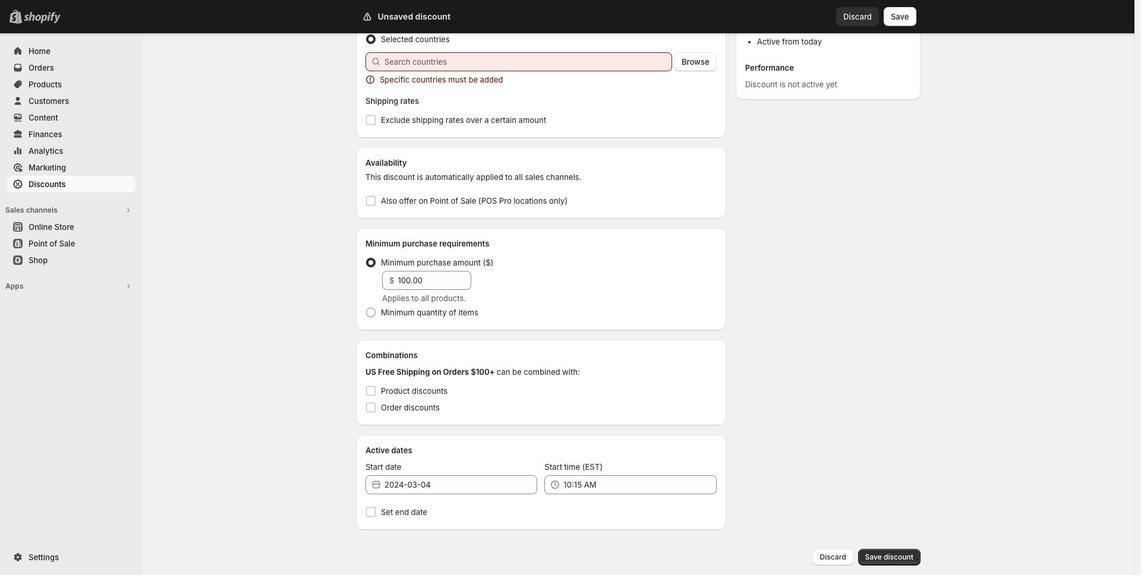 Task type: locate. For each thing, give the bounding box(es) containing it.
Enter time text field
[[564, 476, 717, 495]]

shopify image
[[24, 12, 61, 24]]



Task type: vqa. For each thing, say whether or not it's contained in the screenshot.
My Store 'Icon'
no



Task type: describe. For each thing, give the bounding box(es) containing it.
Search countries text field
[[385, 52, 672, 71]]

YYYY-MM-DD text field
[[385, 476, 538, 495]]

0.00 text field
[[398, 271, 472, 290]]



